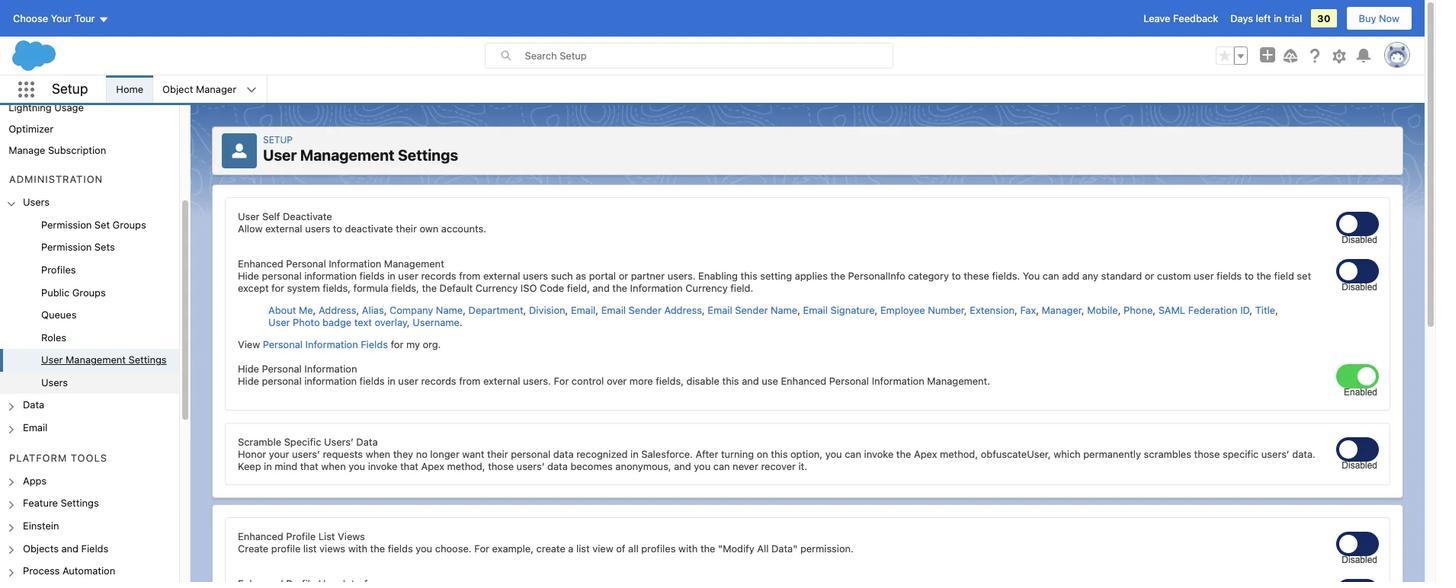 Task type: vqa. For each thing, say whether or not it's contained in the screenshot.
Take in the right of the page
no



Task type: locate. For each thing, give the bounding box(es) containing it.
user
[[398, 270, 419, 282], [1194, 270, 1214, 282], [398, 375, 419, 387]]

0 vertical spatial settings
[[398, 146, 458, 164]]

over
[[607, 375, 627, 387]]

1 currency from the left
[[476, 282, 518, 294]]

personal
[[286, 258, 326, 270], [263, 339, 303, 351], [262, 363, 302, 375], [829, 375, 869, 387]]

1 vertical spatial email link
[[23, 422, 48, 435]]

this inside hide personal information hide personal information fields in user records from external users. for control over more fields, disable this and use enhanced personal information management.
[[722, 375, 739, 387]]

you right 'salesforce.' on the left of page
[[694, 461, 711, 473]]

0 horizontal spatial data
[[23, 399, 44, 411]]

0 vertical spatial permission
[[41, 219, 92, 231]]

permission for permission sets
[[41, 241, 92, 253]]

records up company name link at the left of page
[[421, 270, 456, 282]]

users tree item
[[0, 192, 179, 395], [0, 372, 179, 395]]

, right .
[[463, 304, 466, 316]]

from down .
[[459, 375, 481, 387]]

0 vertical spatial fields
[[361, 339, 388, 351]]

3 disabled from the top
[[1342, 461, 1378, 471]]

0 vertical spatial groups
[[113, 219, 146, 231]]

setup user management settings
[[263, 134, 458, 164]]

1 list from the left
[[303, 543, 317, 555]]

enhanced left "profile"
[[238, 531, 284, 543]]

0 vertical spatial enhanced
[[238, 258, 284, 270]]

0 horizontal spatial for
[[272, 282, 284, 294]]

2 horizontal spatial fields,
[[656, 375, 684, 387]]

1 vertical spatial users
[[41, 377, 68, 389]]

for left my
[[391, 339, 404, 351]]

list
[[303, 543, 317, 555], [576, 543, 590, 555]]

2 from from the top
[[459, 375, 481, 387]]

2 information from the top
[[304, 375, 357, 387]]

their right want
[[487, 448, 508, 461]]

2 records from the top
[[421, 375, 456, 387]]

0 horizontal spatial to
[[333, 223, 342, 235]]

management.
[[927, 375, 991, 387]]

2 name from the left
[[771, 304, 798, 316]]

users inside hide personal information fields in user records from external users such as portal or partner users. enabling this setting applies the personalinfo category to these fields. you can add any standard or custom user fields to the field set except for system fields, formula fields, the default currency iso code field, and the information currency field.
[[523, 270, 548, 282]]

with
[[348, 543, 368, 555], [679, 543, 698, 555]]

permission up the 'permission sets'
[[41, 219, 92, 231]]

this left setting
[[741, 270, 758, 282]]

for inside hide personal information fields in user records from external users such as portal or partner users. enabling this setting applies the personalinfo category to these fields. you can add any standard or custom user fields to the field set except for system fields, formula fields, the default currency iso code field, and the information currency field.
[[272, 282, 284, 294]]

accounts.
[[441, 223, 487, 235]]

when left they
[[366, 448, 391, 461]]

0 horizontal spatial users.
[[523, 375, 551, 387]]

their inside user self deactivate allow external users to deactivate their own accounts.
[[396, 223, 417, 235]]

1 horizontal spatial with
[[679, 543, 698, 555]]

obfuscateuser,
[[981, 448, 1051, 461]]

1 horizontal spatial can
[[845, 448, 862, 461]]

1 disabled from the top
[[1342, 235, 1378, 246]]

code
[[540, 282, 564, 294]]

external down department
[[483, 375, 520, 387]]

1 that from the left
[[300, 461, 318, 473]]

0 vertical spatial this
[[741, 270, 758, 282]]

1 vertical spatial from
[[459, 375, 481, 387]]

or left custom
[[1145, 270, 1155, 282]]

hide inside hide personal information fields in user records from external users such as portal or partner users. enabling this setting applies the personalinfo category to these fields. you can add any standard or custom user fields to the field set except for system fields, formula fields, the default currency iso code field, and the information currency field.
[[238, 270, 259, 282]]

becomes
[[571, 461, 613, 473]]

0 horizontal spatial groups
[[72, 286, 106, 299]]

profiles
[[641, 543, 676, 555]]

information
[[329, 258, 381, 270], [630, 282, 683, 294], [305, 339, 358, 351], [305, 363, 357, 375], [872, 375, 925, 387]]

email signature link
[[803, 304, 875, 316]]

to left 'these'
[[952, 270, 961, 282]]

data right the users'
[[356, 436, 378, 448]]

for right choose. at the left bottom of the page
[[474, 543, 490, 555]]

management
[[300, 146, 395, 164], [384, 258, 444, 270], [66, 354, 126, 366]]

0 horizontal spatial that
[[300, 461, 318, 473]]

in up "company"
[[387, 270, 396, 282]]

1 vertical spatial users
[[523, 270, 548, 282]]

setup for setup
[[52, 81, 88, 97]]

1 horizontal spatial settings
[[129, 354, 167, 366]]

custom
[[1157, 270, 1191, 282]]

group
[[1216, 47, 1248, 65], [0, 214, 179, 395]]

apps link
[[23, 475, 47, 488]]

2 vertical spatial enhanced
[[238, 531, 284, 543]]

public groups link
[[41, 286, 106, 300]]

default
[[440, 282, 473, 294]]

user down setup link
[[263, 146, 297, 164]]

address down enabling
[[664, 304, 702, 316]]

fields down text
[[361, 339, 388, 351]]

1 hide from the top
[[238, 270, 259, 282]]

fields
[[360, 270, 385, 282], [1217, 270, 1242, 282], [360, 375, 385, 387], [388, 543, 413, 555]]

fields, inside hide personal information hide personal information fields in user records from external users. for control over more fields, disable this and use enhanced personal information management.
[[656, 375, 684, 387]]

a
[[568, 543, 574, 555]]

0 vertical spatial users.
[[668, 270, 696, 282]]

0 horizontal spatial list
[[303, 543, 317, 555]]

1 horizontal spatial those
[[1195, 448, 1220, 461]]

choose your tour button
[[12, 6, 109, 31]]

scramble specific users' data honor your users' requests when they no longer want their personal data recognized in salesforce. after turning on this option, you can invoke the apex method, obfuscateuser, which permanently scrambles those specific users' data. keep in mind that when you invoke that apex method, those users' data becomes anonymous, and you can never recover it.
[[238, 436, 1316, 473]]

2 hide from the top
[[238, 363, 259, 375]]

0 horizontal spatial for
[[474, 543, 490, 555]]

all
[[757, 543, 769, 555]]

records
[[421, 270, 456, 282], [421, 375, 456, 387]]

about me , address , alias , company name , department , division , email , email sender address , email sender name , email signature , employee number , extension , fax , manager , mobile , phone , saml federation id , title , user photo badge text overlay , username .
[[268, 304, 1279, 329]]

permission sets
[[41, 241, 115, 253]]

1 vertical spatial external
[[483, 270, 520, 282]]

users' right your
[[292, 448, 320, 461]]

this right disable
[[722, 375, 739, 387]]

signature
[[831, 304, 875, 316]]

user down my
[[398, 375, 419, 387]]

1 horizontal spatial currency
[[686, 282, 728, 294]]

0 vertical spatial users
[[305, 223, 330, 235]]

process automation
[[23, 565, 115, 577]]

with right views
[[348, 543, 368, 555]]

personal up system
[[286, 258, 326, 270]]

personal inside scramble specific users' data honor your users' requests when they no longer want their personal data recognized in salesforce. after turning on this option, you can invoke the apex method, obfuscateuser, which permanently scrambles those specific users' data. keep in mind that when you invoke that apex method, those users' data becomes anonymous, and you can never recover it.
[[511, 448, 551, 461]]

those left the specific
[[1195, 448, 1220, 461]]

setup
[[52, 81, 88, 97], [263, 134, 293, 146]]

those
[[1195, 448, 1220, 461], [488, 461, 514, 473]]

for inside hide personal information hide personal information fields in user records from external users. for control over more fields, disable this and use enhanced personal information management.
[[554, 375, 569, 387]]

you down the users'
[[349, 461, 365, 473]]

to up id
[[1245, 270, 1254, 282]]

1 vertical spatial information
[[304, 375, 357, 387]]

0 horizontal spatial manager
[[196, 83, 236, 95]]

want
[[462, 448, 485, 461]]

field,
[[567, 282, 590, 294]]

sender down "partner"
[[629, 304, 662, 316]]

data left recognized at the left bottom of page
[[553, 448, 574, 461]]

0 horizontal spatial name
[[436, 304, 463, 316]]

all
[[628, 543, 639, 555]]

personal inside hide personal information fields in user records from external users such as portal or partner users. enabling this setting applies the personalinfo category to these fields. you can add any standard or custom user fields to the field set except for system fields, formula fields, the default currency iso code field, and the information currency field.
[[262, 270, 302, 282]]

user management settings tree item
[[0, 349, 179, 372]]

fax
[[1021, 304, 1036, 316]]

0 horizontal spatial method,
[[447, 461, 485, 473]]

management down the roles link
[[66, 354, 126, 366]]

1 horizontal spatial fields,
[[391, 282, 419, 294]]

0 horizontal spatial or
[[619, 270, 628, 282]]

1 vertical spatial records
[[421, 375, 456, 387]]

1 vertical spatial groups
[[72, 286, 106, 299]]

user self deactivate allow external users to deactivate their own accounts.
[[238, 210, 487, 235]]

that left longer
[[400, 461, 419, 473]]

0 vertical spatial data
[[23, 399, 44, 411]]

information down personal information fields link
[[304, 375, 357, 387]]

information for view personal information fields for my org.
[[305, 339, 358, 351]]

enhanced up except
[[238, 258, 284, 270]]

left
[[1256, 12, 1271, 24]]

1 or from the left
[[619, 270, 628, 282]]

fields down view personal information fields for my org.
[[360, 375, 385, 387]]

objects
[[23, 543, 59, 555]]

4 disabled from the top
[[1342, 555, 1378, 566]]

permission for permission set groups
[[41, 219, 92, 231]]

None checkbox
[[1344, 223, 1346, 224], [1344, 270, 1346, 271], [1344, 375, 1346, 377], [1344, 223, 1346, 224], [1344, 270, 1346, 271], [1344, 375, 1346, 377]]

0 horizontal spatial fields,
[[323, 282, 351, 294]]

category
[[908, 270, 949, 282]]

employee
[[881, 304, 925, 316]]

and up process automation
[[61, 543, 79, 555]]

profile
[[286, 531, 316, 543]]

1 vertical spatial data
[[356, 436, 378, 448]]

company
[[390, 304, 433, 316]]

disabled for hide personal information fields in user records from external users such as portal or partner users. enabling this setting applies the personalinfo category to these fields. you can add any standard or custom user fields to the field set except for system fields, formula fields, the default currency iso code field, and the information currency field.
[[1342, 282, 1378, 293]]

for inside enhanced profile list views create profile list views with the fields you choose. for example, create a list view of all profiles with the "modify all data" permission.
[[474, 543, 490, 555]]

disabled for honor your users' requests when they no longer want their personal data recognized in salesforce. after turning on this option, you can invoke the apex method, obfuscateuser, which permanently scrambles those specific users' data. keep in mind that when you invoke that apex method, those users' data becomes anonymous, and you can never recover it.
[[1342, 461, 1378, 471]]

0 horizontal spatial email link
[[23, 422, 48, 435]]

set
[[94, 219, 110, 231]]

0 vertical spatial their
[[396, 223, 417, 235]]

1 vertical spatial users link
[[41, 377, 68, 390]]

can right you
[[1043, 270, 1060, 282]]

0 vertical spatial records
[[421, 270, 456, 282]]

it.
[[799, 461, 808, 473]]

0 horizontal spatial invoke
[[368, 461, 398, 473]]

.
[[460, 316, 463, 329]]

the inside scramble specific users' data honor your users' requests when they no longer want their personal data recognized in salesforce. after turning on this option, you can invoke the apex method, obfuscateuser, which permanently scrambles those specific users' data. keep in mind that when you invoke that apex method, those users' data becomes anonymous, and you can never recover it.
[[897, 448, 912, 461]]

users left 'such'
[[523, 270, 548, 282]]

view
[[238, 339, 260, 351]]

permission up profiles at the left of page
[[41, 241, 92, 253]]

those right want
[[488, 461, 514, 473]]

you right option,
[[826, 448, 842, 461]]

fields.
[[992, 270, 1020, 282]]

information down personal information fields link
[[305, 363, 357, 375]]

0 horizontal spatial those
[[488, 461, 514, 473]]

0 horizontal spatial address
[[319, 304, 356, 316]]

or right "portal"
[[619, 270, 628, 282]]

enhanced profile list views create profile list views with the fields you choose. for example, create a list view of all profiles with the "modify all data" permission.
[[238, 531, 854, 555]]

their inside scramble specific users' data honor your users' requests when they no longer want their personal data recognized in salesforce. after turning on this option, you can invoke the apex method, obfuscateuser, which permanently scrambles those specific users' data. keep in mind that when you invoke that apex method, those users' data becomes anonymous, and you can never recover it.
[[487, 448, 508, 461]]

1 horizontal spatial this
[[741, 270, 758, 282]]

this inside scramble specific users' data honor your users' requests when they no longer want their personal data recognized in salesforce. after turning on this option, you can invoke the apex method, obfuscateuser, which permanently scrambles those specific users' data. keep in mind that when you invoke that apex method, those users' data becomes anonymous, and you can never recover it.
[[771, 448, 788, 461]]

1 horizontal spatial for
[[391, 339, 404, 351]]

user inside setup user management settings
[[263, 146, 297, 164]]

users. inside hide personal information hide personal information fields in user records from external users. for control over more fields, disable this and use enhanced personal information management.
[[523, 375, 551, 387]]

1 vertical spatial users.
[[523, 375, 551, 387]]

2 disabled from the top
[[1342, 282, 1378, 293]]

user inside about me , address , alias , company name , department , division , email , email sender address , email sender name , email signature , employee number , extension , fax , manager , mobile , phone , saml federation id , title , user photo badge text overlay , username .
[[268, 316, 290, 329]]

views
[[338, 531, 365, 543]]

invoke right option,
[[864, 448, 894, 461]]

1 from from the top
[[459, 270, 481, 282]]

1 vertical spatial enhanced
[[781, 375, 827, 387]]

and left after at bottom
[[674, 461, 691, 473]]

use
[[762, 375, 778, 387]]

and
[[593, 282, 610, 294], [742, 375, 759, 387], [674, 461, 691, 473], [61, 543, 79, 555]]

buy
[[1359, 12, 1377, 24]]

disabled
[[1342, 235, 1378, 246], [1342, 282, 1378, 293], [1342, 461, 1378, 471], [1342, 555, 1378, 566]]

groups right public
[[72, 286, 106, 299]]

1 horizontal spatial list
[[576, 543, 590, 555]]

invoke left no on the left of the page
[[368, 461, 398, 473]]

0 horizontal spatial with
[[348, 543, 368, 555]]

2 horizontal spatial settings
[[398, 146, 458, 164]]

personal inside hide personal information hide personal information fields in user records from external users. for control over more fields, disable this and use enhanced personal information management.
[[262, 375, 302, 387]]

management up user self deactivate allow external users to deactivate their own accounts.
[[300, 146, 395, 164]]

leave feedback link
[[1144, 12, 1219, 24]]

groups right set
[[113, 219, 146, 231]]

0 vertical spatial users
[[23, 196, 50, 208]]

1 horizontal spatial that
[[400, 461, 419, 473]]

2 that from the left
[[400, 461, 419, 473]]

this inside hide personal information fields in user records from external users such as portal or partner users. enabling this setting applies the personalinfo category to these fields. you can add any standard or custom user fields to the field set except for system fields, formula fields, the default currency iso code field, and the information currency field.
[[741, 270, 758, 282]]

1 information from the top
[[304, 270, 357, 282]]

1 vertical spatial manager
[[1042, 304, 1082, 316]]

settings inside setup user management settings
[[398, 146, 458, 164]]

0 vertical spatial manager
[[196, 83, 236, 95]]

own
[[420, 223, 439, 235]]

fields, up "company"
[[391, 282, 419, 294]]

enabled
[[1344, 387, 1378, 398]]

1 vertical spatial setup
[[263, 134, 293, 146]]

for up the 'about'
[[272, 282, 284, 294]]

0 vertical spatial external
[[265, 223, 302, 235]]

list left list at the bottom left
[[303, 543, 317, 555]]

in down overlay
[[387, 375, 396, 387]]

users
[[23, 196, 50, 208], [41, 377, 68, 389]]

their left own on the left top of page
[[396, 223, 417, 235]]

personal for hide
[[262, 363, 302, 375]]

name down default
[[436, 304, 463, 316]]

sender down field.
[[735, 304, 768, 316]]

list right "a"
[[576, 543, 590, 555]]

enhanced inside enhanced profile list views create profile list views with the fields you choose. for example, create a list view of all profiles with the "modify all data" permission.
[[238, 531, 284, 543]]

1 permission from the top
[[41, 219, 92, 231]]

after
[[696, 448, 719, 461]]

to
[[333, 223, 342, 235], [952, 270, 961, 282], [1245, 270, 1254, 282]]

None checkbox
[[1344, 448, 1346, 450], [1344, 543, 1346, 544], [1344, 448, 1346, 450], [1344, 543, 1346, 544]]

manager right fax link
[[1042, 304, 1082, 316]]

1 horizontal spatial setup
[[263, 134, 293, 146]]

information up formula
[[329, 258, 381, 270]]

feature settings
[[23, 497, 99, 510]]

and right field,
[[593, 282, 610, 294]]

apex
[[914, 448, 937, 461], [421, 461, 444, 473]]

fields right views
[[388, 543, 413, 555]]

1 horizontal spatial group
[[1216, 47, 1248, 65]]

0 horizontal spatial currency
[[476, 282, 518, 294]]

user down the roles link
[[41, 354, 63, 366]]

records inside hide personal information fields in user records from external users such as portal or partner users. enabling this setting applies the personalinfo category to these fields. you can add any standard or custom user fields to the field set except for system fields, formula fields, the default currency iso code field, and the information currency field.
[[421, 270, 456, 282]]

user left photo
[[268, 316, 290, 329]]

name
[[436, 304, 463, 316], [771, 304, 798, 316]]

0 horizontal spatial this
[[722, 375, 739, 387]]

hide personal information hide personal information fields in user records from external users. for control over more fields, disable this and use enhanced personal information management.
[[238, 363, 991, 387]]

1 horizontal spatial data
[[356, 436, 378, 448]]

, left manager link
[[1036, 304, 1039, 316]]

user right custom
[[1194, 270, 1214, 282]]

1 vertical spatial personal
[[262, 375, 302, 387]]

when
[[366, 448, 391, 461], [321, 461, 346, 473]]

can
[[1043, 270, 1060, 282], [845, 448, 862, 461], [714, 461, 730, 473]]

0 horizontal spatial users
[[305, 223, 330, 235]]

external inside hide personal information fields in user records from external users such as portal or partner users. enabling this setting applies the personalinfo category to these fields. you can add any standard or custom user fields to the field set except for system fields, formula fields, the default currency iso code field, and the information currency field.
[[483, 270, 520, 282]]

2 vertical spatial management
[[66, 354, 126, 366]]

setting
[[760, 270, 792, 282]]

manager inside about me , address , alias , company name , department , division , email , email sender address , email sender name , email signature , employee number , extension , fax , manager , mobile , phone , saml federation id , title , user photo badge text overlay , username .
[[1042, 304, 1082, 316]]

1 name from the left
[[436, 304, 463, 316]]

object manager link
[[153, 75, 246, 103]]

1 horizontal spatial address
[[664, 304, 702, 316]]

user photo badge text overlay link
[[268, 316, 407, 329]]

for for users.
[[554, 375, 569, 387]]

public groups
[[41, 286, 106, 299]]

1 horizontal spatial or
[[1145, 270, 1155, 282]]

enhanced for enhanced personal information management
[[238, 258, 284, 270]]

external left iso
[[483, 270, 520, 282]]

manager link
[[1042, 304, 1082, 316]]

that right 'mind'
[[300, 461, 318, 473]]

, down "portal"
[[596, 304, 599, 316]]

deactivate
[[345, 223, 393, 235]]

enhanced inside hide personal information hide personal information fields in user records from external users. for control over more fields, disable this and use enhanced personal information management.
[[781, 375, 827, 387]]

1 horizontal spatial users
[[523, 270, 548, 282]]

1 vertical spatial for
[[391, 339, 404, 351]]

information
[[304, 270, 357, 282], [304, 375, 357, 387]]

1 vertical spatial for
[[474, 543, 490, 555]]

days left in trial
[[1231, 12, 1302, 24]]

choose.
[[435, 543, 472, 555]]

, left "employee"
[[875, 304, 878, 316]]

permission inside "link"
[[41, 219, 92, 231]]

to inside user self deactivate allow external users to deactivate their own accounts.
[[333, 223, 342, 235]]

1 horizontal spatial their
[[487, 448, 508, 461]]

users' right want
[[517, 461, 545, 473]]

enhanced right use
[[781, 375, 827, 387]]

can right option,
[[845, 448, 862, 461]]

department link
[[469, 304, 524, 316]]

setup inside setup user management settings
[[263, 134, 293, 146]]

the
[[831, 270, 846, 282], [1257, 270, 1272, 282], [422, 282, 437, 294], [613, 282, 628, 294], [897, 448, 912, 461], [370, 543, 385, 555], [701, 543, 716, 555]]

data inside scramble specific users' data honor your users' requests when they no longer want their personal data recognized in salesforce. after turning on this option, you can invoke the apex method, obfuscateuser, which permanently scrambles those specific users' data. keep in mind that when you invoke that apex method, those users' data becomes anonymous, and you can never recover it.
[[356, 436, 378, 448]]

data up "platform"
[[23, 399, 44, 411]]

fields, up address link at the left
[[323, 282, 351, 294]]

scramble
[[238, 436, 281, 448]]

2 vertical spatial this
[[771, 448, 788, 461]]

manage subscription
[[9, 144, 106, 156]]

currency left field.
[[686, 282, 728, 294]]

users. inside hide personal information fields in user records from external users such as portal or partner users. enabling this setting applies the personalinfo category to these fields. you can add any standard or custom user fields to the field set except for system fields, formula fields, the default currency iso code field, and the information currency field.
[[668, 270, 696, 282]]

personal right want
[[511, 448, 551, 461]]

alias link
[[362, 304, 384, 316]]

1 records from the top
[[421, 270, 456, 282]]

2 horizontal spatial this
[[771, 448, 788, 461]]

1 horizontal spatial sender
[[735, 304, 768, 316]]

from inside hide personal information fields in user records from external users such as portal or partner users. enabling this setting applies the personalinfo category to these fields. you can add any standard or custom user fields to the field set except for system fields, formula fields, the default currency iso code field, and the information currency field.
[[459, 270, 481, 282]]

extension link
[[970, 304, 1015, 316]]

2 vertical spatial personal
[[511, 448, 551, 461]]

0 vertical spatial personal
[[262, 270, 302, 282]]

2 permission from the top
[[41, 241, 92, 253]]

1 horizontal spatial manager
[[1042, 304, 1082, 316]]

users inside user self deactivate allow external users to deactivate their own accounts.
[[305, 223, 330, 235]]

0 vertical spatial information
[[304, 270, 357, 282]]

can left never
[[714, 461, 730, 473]]

user
[[263, 146, 297, 164], [238, 210, 260, 223], [268, 316, 290, 329], [41, 354, 63, 366]]

information for hide personal information hide personal information fields in user records from external users. for control over more fields, disable this and use enhanced personal information management.
[[305, 363, 357, 375]]

information inside hide personal information fields in user records from external users such as portal or partner users. enabling this setting applies the personalinfo category to these fields. you can add any standard or custom user fields to the field set except for system fields, formula fields, the default currency iso code field, and the information currency field.
[[630, 282, 683, 294]]

division
[[529, 304, 565, 316]]

this
[[741, 270, 758, 282], [722, 375, 739, 387], [771, 448, 788, 461]]

0 vertical spatial from
[[459, 270, 481, 282]]

mobile link
[[1088, 304, 1118, 316]]

0 vertical spatial management
[[300, 146, 395, 164]]

1 with from the left
[[348, 543, 368, 555]]

0 vertical spatial for
[[554, 375, 569, 387]]

users. right "partner"
[[668, 270, 696, 282]]

email link down field,
[[571, 304, 596, 316]]

2 currency from the left
[[686, 282, 728, 294]]

users link down administration
[[23, 196, 50, 210]]

and inside scramble specific users' data honor your users' requests when they no longer want their personal data recognized in salesforce. after turning on this option, you can invoke the apex method, obfuscateuser, which permanently scrambles those specific users' data. keep in mind that when you invoke that apex method, those users' data becomes anonymous, and you can never recover it.
[[674, 461, 691, 473]]

method, right no on the left of the page
[[447, 461, 485, 473]]

address right me
[[319, 304, 356, 316]]

0 vertical spatial users link
[[23, 196, 50, 210]]

permission
[[41, 219, 92, 231], [41, 241, 92, 253]]

from up department link
[[459, 270, 481, 282]]

information down badge
[[305, 339, 358, 351]]

personal down photo
[[263, 339, 303, 351]]

1 vertical spatial fields
[[81, 543, 109, 555]]

address
[[319, 304, 356, 316], [664, 304, 702, 316]]

employee number link
[[881, 304, 964, 316]]

2 users tree item from the top
[[0, 372, 179, 395]]



Task type: describe. For each thing, give the bounding box(es) containing it.
, left saml
[[1153, 304, 1156, 316]]

2 with from the left
[[679, 543, 698, 555]]

1 horizontal spatial users'
[[517, 461, 545, 473]]

in right left
[[1274, 12, 1282, 24]]

user inside user management settings "link"
[[41, 354, 63, 366]]

home link
[[107, 75, 153, 103]]

in left 'mind'
[[264, 461, 272, 473]]

1 vertical spatial management
[[384, 258, 444, 270]]

field.
[[731, 282, 754, 294]]

1 horizontal spatial email link
[[571, 304, 596, 316]]

email sender name link
[[708, 304, 798, 316]]

, up my
[[407, 316, 410, 329]]

alias
[[362, 304, 384, 316]]

platform
[[9, 452, 67, 464]]

in right recognized at the left bottom of page
[[631, 448, 639, 461]]

1 horizontal spatial method,
[[940, 448, 978, 461]]

roles
[[41, 331, 66, 344]]

turning
[[721, 448, 754, 461]]

user inside hide personal information hide personal information fields in user records from external users. for control over more fields, disable this and use enhanced personal information management.
[[398, 375, 419, 387]]

1 users tree item from the top
[[0, 192, 179, 395]]

control
[[572, 375, 604, 387]]

never
[[733, 461, 759, 473]]

user management settings link
[[41, 354, 167, 367]]

apps
[[23, 475, 47, 487]]

fields inside hide personal information hide personal information fields in user records from external users. for control over more fields, disable this and use enhanced personal information management.
[[360, 375, 385, 387]]

allow
[[238, 223, 263, 235]]

, down enabling
[[702, 304, 705, 316]]

process automation link
[[23, 565, 115, 579]]

manager inside object manager link
[[196, 83, 236, 95]]

email down applies
[[803, 304, 828, 316]]

information inside hide personal information fields in user records from external users such as portal or partner users. enabling this setting applies the personalinfo category to these fields. you can add any standard or custom user fields to the field set except for system fields, formula fields, the default currency iso code field, and the information currency field.
[[304, 270, 357, 282]]

0 horizontal spatial can
[[714, 461, 730, 473]]

process
[[23, 565, 60, 577]]

from inside hide personal information hide personal information fields in user records from external users. for control over more fields, disable this and use enhanced personal information management.
[[459, 375, 481, 387]]

records inside hide personal information hide personal information fields in user records from external users. for control over more fields, disable this and use enhanced personal information management.
[[421, 375, 456, 387]]

tools
[[71, 452, 108, 464]]

, left the extension
[[964, 304, 967, 316]]

setup for setup user management settings
[[263, 134, 293, 146]]

1 horizontal spatial apex
[[914, 448, 937, 461]]

and inside hide personal information fields in user records from external users such as portal or partner users. enabling this setting applies the personalinfo category to these fields. you can add any standard or custom user fields to the field set except for system fields, formula fields, the default currency iso code field, and the information currency field.
[[593, 282, 610, 294]]

mind
[[275, 461, 297, 473]]

optimizer
[[9, 123, 53, 135]]

any
[[1083, 270, 1099, 282]]

management inside "link"
[[66, 354, 126, 366]]

sets
[[94, 241, 115, 253]]

disabled for create profile list views with the fields you choose. for example, create a list view of all profiles with the "modify all data" permission.
[[1342, 555, 1378, 566]]

permanently
[[1084, 448, 1142, 461]]

enabling
[[699, 270, 738, 282]]

federation
[[1189, 304, 1238, 316]]

management inside setup user management settings
[[300, 146, 395, 164]]

saml federation id link
[[1159, 304, 1250, 316]]

email down field,
[[571, 304, 596, 316]]

, left phone "link"
[[1118, 304, 1121, 316]]

honor
[[238, 448, 266, 461]]

2 address from the left
[[664, 304, 702, 316]]

users for bottommost users link
[[41, 377, 68, 389]]

user up "company"
[[398, 270, 419, 282]]

enhanced for enhanced profile list views create profile list views with the fields you choose. for example, create a list view of all profiles with the "modify all data" permission.
[[238, 531, 284, 543]]

external inside hide personal information hide personal information fields in user records from external users. for control over more fields, disable this and use enhanced personal information management.
[[483, 375, 520, 387]]

you inside enhanced profile list views create profile list views with the fields you choose. for example, create a list view of all profiles with the "modify all data" permission.
[[416, 543, 432, 555]]

, right id
[[1276, 304, 1279, 316]]

view
[[593, 543, 614, 555]]

they
[[393, 448, 413, 461]]

specific
[[284, 436, 321, 448]]

, right text
[[384, 304, 387, 316]]

view personal information fields for my org.
[[238, 339, 441, 351]]

standard
[[1102, 270, 1142, 282]]

, down applies
[[798, 304, 801, 316]]

field
[[1275, 270, 1295, 282]]

0 horizontal spatial apex
[[421, 461, 444, 473]]

fields inside enhanced profile list views create profile list views with the fields you choose. for example, create a list view of all profiles with the "modify all data" permission.
[[388, 543, 413, 555]]

phone link
[[1124, 304, 1153, 316]]

, left fax link
[[1015, 304, 1018, 316]]

fields up id
[[1217, 270, 1242, 282]]

permission.
[[801, 543, 854, 555]]

data left 'becomes'
[[548, 461, 568, 473]]

2 or from the left
[[1145, 270, 1155, 282]]

2 horizontal spatial to
[[1245, 270, 1254, 282]]

keep
[[238, 461, 261, 473]]

user inside user self deactivate allow external users to deactivate their own accounts.
[[238, 210, 260, 223]]

0 vertical spatial group
[[1216, 47, 1248, 65]]

, left title
[[1250, 304, 1253, 316]]

1 horizontal spatial when
[[366, 448, 391, 461]]

extension
[[970, 304, 1015, 316]]

scrambles
[[1144, 448, 1192, 461]]

photo
[[293, 316, 320, 329]]

1 sender from the left
[[629, 304, 662, 316]]

group containing permission set groups
[[0, 214, 179, 395]]

choose
[[13, 12, 48, 24]]

for for choose.
[[474, 543, 490, 555]]

mobile
[[1088, 304, 1118, 316]]

0 horizontal spatial users'
[[292, 448, 320, 461]]

applies
[[795, 270, 828, 282]]

in inside hide personal information hide personal information fields in user records from external users. for control over more fields, disable this and use enhanced personal information management.
[[387, 375, 396, 387]]

username
[[413, 316, 460, 329]]

1 horizontal spatial to
[[952, 270, 961, 282]]

of
[[616, 543, 626, 555]]

, left mobile link
[[1082, 304, 1085, 316]]

queues link
[[41, 309, 77, 322]]

email down field.
[[708, 304, 733, 316]]

feedback
[[1174, 12, 1219, 24]]

create
[[238, 543, 269, 555]]

einstein link
[[23, 520, 59, 533]]

address link
[[319, 304, 356, 316]]

, left alias at left
[[356, 304, 359, 316]]

create
[[536, 543, 566, 555]]

0 horizontal spatial when
[[321, 461, 346, 473]]

such
[[551, 270, 573, 282]]

personal for view
[[263, 339, 303, 351]]

buy now
[[1359, 12, 1400, 24]]

disabled for allow external users to deactivate their own accounts.
[[1342, 235, 1378, 246]]

and inside hide personal information hide personal information fields in user records from external users. for control over more fields, disable this and use enhanced personal information management.
[[742, 375, 759, 387]]

permission set groups
[[41, 219, 146, 231]]

Search Setup text field
[[525, 43, 893, 68]]

can inside hide personal information fields in user records from external users such as portal or partner users. enabling this setting applies the personalinfo category to these fields. you can add any standard or custom user fields to the field set except for system fields, formula fields, the default currency iso code field, and the information currency field.
[[1043, 270, 1060, 282]]

email down "portal"
[[601, 304, 626, 316]]

1 address from the left
[[319, 304, 356, 316]]

fields up alias link
[[360, 270, 385, 282]]

which
[[1054, 448, 1081, 461]]

hide for hide personal information hide personal information fields in user records from external users. for control over more fields, disable this and use enhanced personal information management.
[[238, 363, 259, 375]]

personalinfo
[[848, 270, 906, 282]]

profiles
[[41, 264, 76, 276]]

title link
[[1256, 304, 1276, 316]]

feature settings link
[[23, 497, 99, 511]]

3 hide from the top
[[238, 375, 259, 387]]

, left division
[[524, 304, 526, 316]]

2 horizontal spatial users'
[[1262, 448, 1290, 461]]

deactivate
[[283, 210, 332, 223]]

email down data link
[[23, 422, 48, 434]]

tour
[[74, 12, 95, 24]]

these
[[964, 270, 990, 282]]

data"
[[772, 543, 798, 555]]

, left address link at the left
[[313, 304, 316, 316]]

external inside user self deactivate allow external users to deactivate their own accounts.
[[265, 223, 302, 235]]

optimizer link
[[9, 123, 53, 135]]

2 list from the left
[[576, 543, 590, 555]]

iso
[[521, 282, 537, 294]]

your
[[51, 12, 72, 24]]

, down field,
[[565, 304, 568, 316]]

0 horizontal spatial fields
[[81, 543, 109, 555]]

personal for enhanced
[[286, 258, 326, 270]]

personal down signature
[[829, 375, 869, 387]]

1 horizontal spatial invoke
[[864, 448, 894, 461]]

setup link
[[263, 134, 293, 146]]

1 horizontal spatial fields
[[361, 339, 388, 351]]

in inside hide personal information fields in user records from external users such as portal or partner users. enabling this setting applies the personalinfo category to these fields. you can add any standard or custom user fields to the field set except for system fields, formula fields, the default currency iso code field, and the information currency field.
[[387, 270, 396, 282]]

id
[[1241, 304, 1250, 316]]

personal information fields link
[[263, 339, 388, 351]]

2 sender from the left
[[735, 304, 768, 316]]

example,
[[492, 543, 534, 555]]

email sender address link
[[601, 304, 702, 316]]

settings inside "link"
[[129, 354, 167, 366]]

information left management.
[[872, 375, 925, 387]]

automation
[[62, 565, 115, 577]]

2 vertical spatial settings
[[61, 497, 99, 510]]

groups inside "link"
[[113, 219, 146, 231]]

information for enhanced personal information management
[[329, 258, 381, 270]]

users for the top users link
[[23, 196, 50, 208]]

option,
[[791, 448, 823, 461]]

my
[[406, 339, 420, 351]]

division link
[[529, 304, 565, 316]]

information inside hide personal information hide personal information fields in user records from external users. for control over more fields, disable this and use enhanced personal information management.
[[304, 375, 357, 387]]

more
[[630, 375, 653, 387]]

lightning usage
[[9, 101, 84, 114]]

hide for hide personal information fields in user records from external users such as portal or partner users. enabling this setting applies the personalinfo category to these fields. you can add any standard or custom user fields to the field set except for system fields, formula fields, the default currency iso code field, and the information currency field.
[[238, 270, 259, 282]]

your
[[269, 448, 289, 461]]

manage
[[9, 144, 45, 156]]



